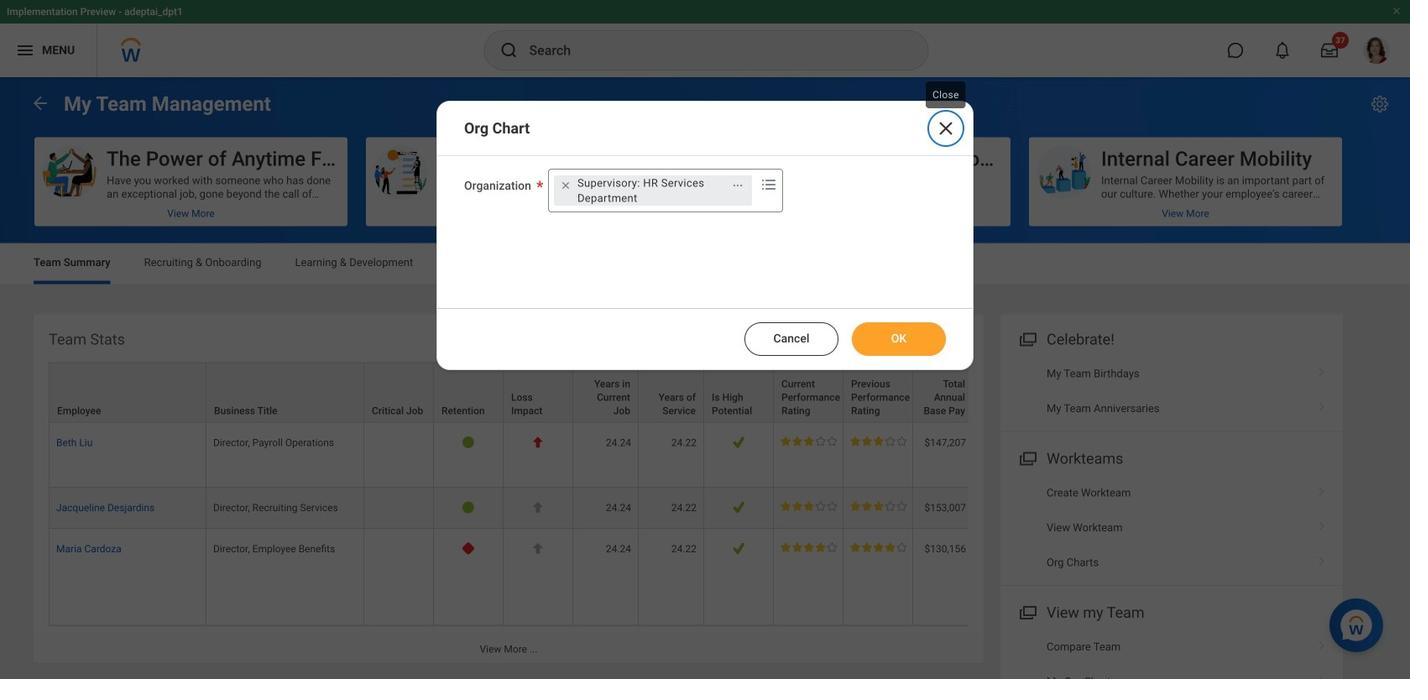 Task type: vqa. For each thing, say whether or not it's contained in the screenshot.
29,269 Button
no



Task type: describe. For each thing, give the bounding box(es) containing it.
the loss of this employee would be moderate or significant to the organization. image
[[532, 501, 544, 514]]

chevron right image for list associated with menu group image
[[1311, 396, 1333, 413]]

this worker has low retention risk. image
[[462, 436, 475, 449]]

prompts image
[[759, 175, 779, 195]]

the loss of this employee would be catastrophic or critical to the organization. image
[[532, 436, 544, 449]]

supervisory: hr services department element
[[577, 175, 723, 206]]

chevron right image for list associated with 1st menu group icon from the bottom of the page
[[1311, 669, 1333, 679]]

1 menu group image from the top
[[1016, 446, 1038, 469]]

meets expectations - performance in line with a solid team contributor. image for "the loss of this employee would be catastrophic or critical to the organization." icon
[[781, 436, 837, 446]]

4 chevron right image from the top
[[1311, 550, 1333, 567]]

previous page image
[[30, 93, 50, 113]]

3 row from the top
[[49, 488, 1353, 529]]

exceeds expectations - performance is excellent and generally surpassed expectations and required little to no supervision. image
[[781, 542, 837, 552]]

1 row from the top
[[49, 362, 1353, 423]]

cell for this worker has low retention risk. icon
[[364, 488, 434, 529]]

chevron right image for list associated with 1st menu group icon from the bottom of the page
[[1311, 635, 1333, 651]]

the loss of this employee would be moderate or significant to the organization. image
[[532, 542, 544, 555]]

chevron right image for list associated with menu group image
[[1311, 361, 1333, 378]]

related actions image
[[732, 179, 744, 191]]

search image
[[499, 40, 519, 60]]

team stats element
[[34, 314, 1353, 663]]

profile logan mcneil element
[[1353, 32, 1400, 69]]

cell for this worker has low retention risk. image
[[364, 423, 434, 488]]

the worker has been assessed as having high potential. image
[[732, 501, 745, 514]]

list for 2nd menu group icon from the bottom
[[1001, 476, 1343, 580]]

the worker has been assessed as having high potential. image for exceeds expectations - performance is excellent and generally surpassed expectations and required little to no supervision. image
[[732, 542, 745, 555]]

2 chevron right image from the top
[[1311, 481, 1333, 497]]

menu group image
[[1016, 327, 1038, 350]]



Task type: locate. For each thing, give the bounding box(es) containing it.
2 menu group image from the top
[[1016, 600, 1038, 623]]

2 vertical spatial list
[[1001, 630, 1343, 679]]

cell left this worker has low retention risk. icon
[[364, 488, 434, 529]]

2 list from the top
[[1001, 476, 1343, 580]]

3 cell from the top
[[364, 529, 434, 626]]

the worker has been assessed as having high potential. image up the worker has been assessed as having high potential. icon
[[732, 436, 745, 449]]

1 vertical spatial menu group image
[[1016, 600, 1038, 623]]

cell for this worker has a high retention risk - immediate action needed. image
[[364, 529, 434, 626]]

1 list from the top
[[1001, 356, 1343, 426]]

2 row from the top
[[49, 423, 1353, 488]]

2 meets expectations - performance in line with a solid team contributor. image from the top
[[781, 501, 837, 511]]

the worker has been assessed as having high potential. image
[[732, 436, 745, 449], [732, 542, 745, 555]]

1 vertical spatial list
[[1001, 476, 1343, 580]]

tab list
[[17, 244, 1393, 284]]

1 cell from the top
[[364, 423, 434, 488]]

chevron right image
[[1311, 396, 1333, 413], [1311, 481, 1333, 497], [1311, 515, 1333, 532], [1311, 550, 1333, 567], [1311, 669, 1333, 679]]

2 cell from the top
[[364, 488, 434, 529]]

0 vertical spatial meets expectations - performance in line with a solid team contributor. image
[[781, 436, 837, 446]]

dialog
[[437, 101, 974, 370]]

the worker has been assessed as having high potential. image down the worker has been assessed as having high potential. icon
[[732, 542, 745, 555]]

chevron right image
[[1311, 361, 1333, 378], [1311, 635, 1333, 651]]

tooltip
[[923, 78, 969, 112]]

3 chevron right image from the top
[[1311, 515, 1333, 532]]

main content
[[0, 77, 1410, 679]]

1 chevron right image from the top
[[1311, 361, 1333, 378]]

configure this page image
[[1370, 94, 1390, 114]]

cell
[[364, 423, 434, 488], [364, 488, 434, 529], [364, 529, 434, 626]]

list for menu group image
[[1001, 356, 1343, 426]]

5 chevron right image from the top
[[1311, 669, 1333, 679]]

close environment banner image
[[1392, 6, 1402, 16]]

list for 1st menu group icon from the bottom of the page
[[1001, 630, 1343, 679]]

4 row from the top
[[49, 529, 1353, 626]]

3 list from the top
[[1001, 630, 1343, 679]]

0 vertical spatial menu group image
[[1016, 446, 1038, 469]]

chevron right image for list corresponding to 2nd menu group icon from the bottom
[[1311, 515, 1333, 532]]

supervisory: hr services department, press delete to clear value. option
[[554, 175, 752, 206]]

row
[[49, 362, 1353, 423], [49, 423, 1353, 488], [49, 488, 1353, 529], [49, 529, 1353, 626]]

1 vertical spatial the worker has been assessed as having high potential. image
[[732, 542, 745, 555]]

notifications large image
[[1274, 42, 1291, 59]]

1 vertical spatial meets expectations - performance in line with a solid team contributor. image
[[781, 501, 837, 511]]

1 vertical spatial chevron right image
[[1311, 635, 1333, 651]]

menu group image
[[1016, 446, 1038, 469], [1016, 600, 1038, 623]]

2 chevron right image from the top
[[1311, 635, 1333, 651]]

meets expectations - performance in line with a solid team contributor. image for the loss of this employee would be moderate or significant to the organization. icon
[[781, 501, 837, 511]]

0 vertical spatial chevron right image
[[1311, 361, 1333, 378]]

list
[[1001, 356, 1343, 426], [1001, 476, 1343, 580], [1001, 630, 1343, 679]]

x small image
[[557, 177, 574, 194]]

meets expectations - performance in line with a solid team contributor. image
[[781, 436, 837, 446], [781, 501, 837, 511]]

1 meets expectations - performance in line with a solid team contributor. image from the top
[[781, 436, 837, 446]]

this worker has a high retention risk - immediate action needed. image
[[462, 542, 475, 555]]

x image
[[936, 118, 956, 139]]

1 the worker has been assessed as having high potential. image from the top
[[732, 436, 745, 449]]

0 vertical spatial the worker has been assessed as having high potential. image
[[732, 436, 745, 449]]

cell left this worker has low retention risk. image
[[364, 423, 434, 488]]

the worker has been assessed as having high potential. image for meets expectations - performance in line with a solid team contributor. image corresponding to "the loss of this employee would be catastrophic or critical to the organization." icon
[[732, 436, 745, 449]]

banner
[[0, 0, 1410, 77]]

inbox large image
[[1321, 42, 1338, 59]]

0 vertical spatial list
[[1001, 356, 1343, 426]]

1 chevron right image from the top
[[1311, 396, 1333, 413]]

cell left this worker has a high retention risk - immediate action needed. image
[[364, 529, 434, 626]]

2 the worker has been assessed as having high potential. image from the top
[[732, 542, 745, 555]]

this worker has low retention risk. image
[[462, 501, 475, 514]]



